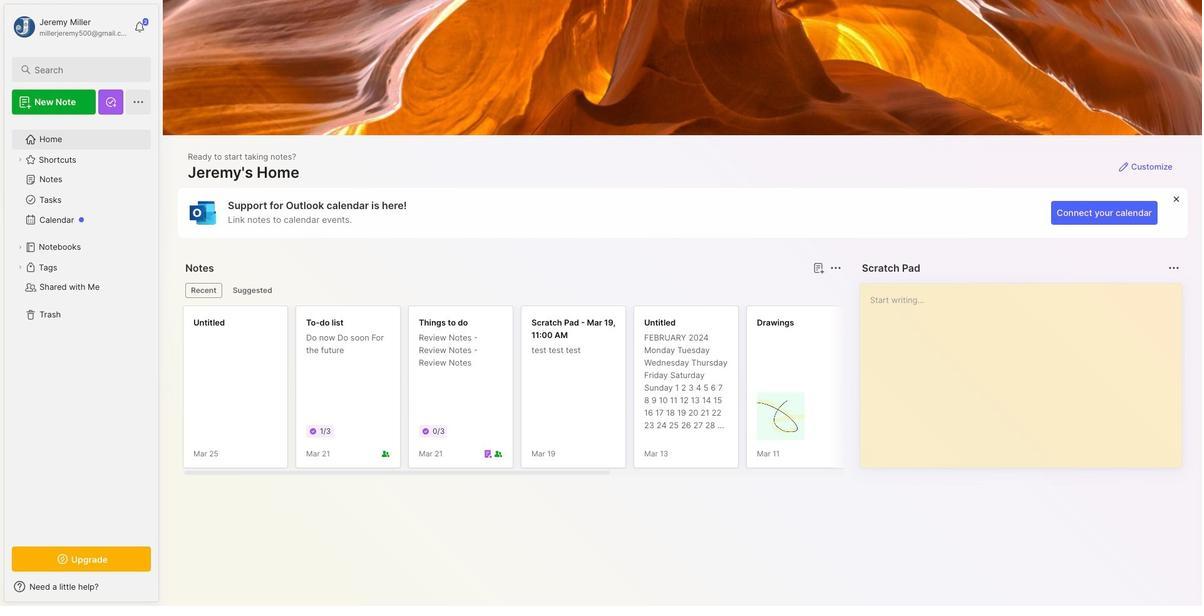 Task type: locate. For each thing, give the bounding box(es) containing it.
None search field
[[34, 62, 140, 77]]

expand tags image
[[16, 264, 24, 271]]

tab
[[185, 283, 222, 298], [227, 283, 278, 298]]

expand notebooks image
[[16, 244, 24, 251]]

More actions field
[[827, 259, 845, 277], [1165, 259, 1183, 277]]

0 horizontal spatial tab
[[185, 283, 222, 298]]

thumbnail image
[[757, 393, 805, 440]]

1 horizontal spatial more actions field
[[1165, 259, 1183, 277]]

0 horizontal spatial more actions field
[[827, 259, 845, 277]]

tree
[[4, 122, 158, 535]]

tree inside main element
[[4, 122, 158, 535]]

0 horizontal spatial more actions image
[[828, 261, 843, 276]]

click to collapse image
[[158, 583, 168, 598]]

row group
[[183, 306, 1197, 476]]

tab list
[[185, 283, 840, 298]]

1 horizontal spatial tab
[[227, 283, 278, 298]]

more actions image
[[828, 261, 843, 276], [1167, 261, 1182, 276]]

1 horizontal spatial more actions image
[[1167, 261, 1182, 276]]

1 more actions field from the left
[[827, 259, 845, 277]]



Task type: describe. For each thing, give the bounding box(es) containing it.
none search field inside main element
[[34, 62, 140, 77]]

main element
[[0, 0, 163, 606]]

1 tab from the left
[[185, 283, 222, 298]]

2 more actions field from the left
[[1165, 259, 1183, 277]]

Account field
[[12, 14, 128, 39]]

Search text field
[[34, 64, 140, 76]]

1 more actions image from the left
[[828, 261, 843, 276]]

2 tab from the left
[[227, 283, 278, 298]]

2 more actions image from the left
[[1167, 261, 1182, 276]]

WHAT'S NEW field
[[4, 577, 158, 597]]

Start writing… text field
[[870, 284, 1182, 458]]



Task type: vqa. For each thing, say whether or not it's contained in the screenshot.
tab list
yes



